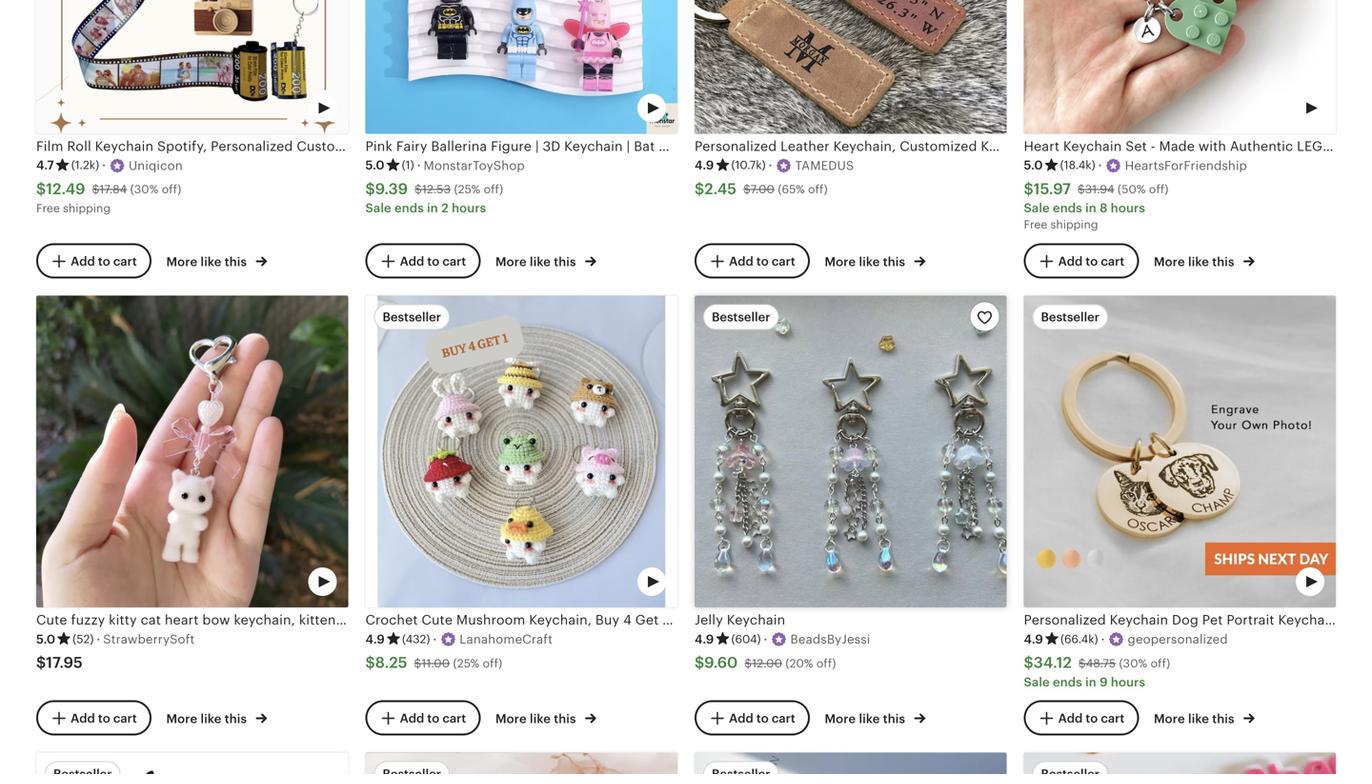 Task type: describe. For each thing, give the bounding box(es) containing it.
pink fairy ballerina figure | 3d keychain | bat keyring | bunny robin bag charm image
[[365, 0, 678, 134]]

more like this for 8.25
[[496, 712, 579, 726]]

like for 9.39
[[530, 255, 551, 269]]

pearl
[[457, 613, 490, 628]]

12.53
[[422, 183, 451, 196]]

add to cart button for 8.25
[[365, 701, 481, 736]]

more like this for 15.97
[[1154, 255, 1238, 269]]

more like this for 12.49
[[166, 255, 250, 269]]

$ 8.25 $ 11.00 (25% off)
[[365, 655, 502, 672]]

keyring
[[659, 138, 708, 154]]

$ 9.39 $ 12.53 (25% off) sale ends in 2 hours
[[365, 181, 503, 215]]

add for 15.97
[[1058, 254, 1083, 269]]

5.0 for 9.39
[[365, 158, 385, 173]]

4.9 for 2.45
[[695, 158, 714, 173]]

cute fuzzy kitty cat heart bow keychain, kitten, kawaii, pink bow, pearl heart image
[[36, 296, 348, 608]]

cart for 12.49
[[113, 254, 137, 269]]

off) for 8.25
[[483, 657, 502, 670]]

this for 34.12
[[1212, 712, 1235, 726]]

31.94
[[1085, 183, 1115, 196]]

cart for 15.97
[[1101, 254, 1125, 269]]

kitten,
[[299, 613, 340, 628]]

5.0 for 15.97
[[1024, 158, 1043, 173]]

add to cart button down 17.95
[[36, 701, 151, 736]]

$ inside $ 2.45 $ 7.00 (65% off)
[[743, 183, 751, 196]]

15.97
[[1034, 181, 1071, 198]]

add for 8.25
[[400, 712, 424, 726]]

add to cart button for 9.39
[[365, 243, 481, 279]]

8
[[1100, 201, 1108, 215]]

$ down (18.4k)
[[1078, 183, 1085, 196]]

cart for 9.39
[[443, 254, 466, 269]]

1 | from the left
[[535, 138, 539, 154]]

(1.2k)
[[71, 159, 99, 172]]

charm
[[832, 138, 876, 154]]

9.60
[[704, 655, 738, 672]]

kitty
[[109, 613, 137, 628]]

bow
[[202, 613, 230, 628]]

(66.4k)
[[1061, 633, 1098, 646]]

2 | from the left
[[627, 138, 630, 154]]

off) for 9.39
[[484, 183, 503, 196]]

ballerina
[[431, 138, 487, 154]]

4.7
[[36, 158, 54, 173]]

like for 12.49
[[201, 255, 222, 269]]

more for 12.49
[[166, 255, 197, 269]]

ends for 15.97
[[1053, 201, 1082, 215]]

11.00
[[422, 657, 450, 670]]

jelly keychain
[[695, 613, 785, 628]]

$ right 9.39
[[415, 183, 422, 196]]

hours for 15.97
[[1111, 201, 1145, 215]]

fairy
[[396, 138, 427, 154]]

$ 12.49 $ 17.84 (30% off) free shipping
[[36, 181, 181, 215]]

· for 2.45
[[769, 158, 772, 173]]

crochet cute mushroom keychain, buy 4 get 1, mushroom wear hat keychain, handmade mushroom, crochet keychain, cute keychain. image
[[365, 296, 678, 608]]

robin
[[763, 138, 800, 154]]

free inside "$ 12.49 $ 17.84 (30% off) free shipping"
[[36, 202, 60, 215]]

pink
[[391, 613, 419, 628]]

hours for 34.12
[[1111, 675, 1146, 690]]

sale for 9.39
[[365, 201, 391, 215]]

to for 8.25
[[427, 712, 440, 726]]

more like this link for 34.12
[[1154, 708, 1255, 728]]

1 heart from the left
[[165, 613, 199, 628]]

add down 17.95
[[71, 712, 95, 726]]

17.95
[[46, 655, 83, 672]]

4.9 for 9.60
[[695, 633, 714, 647]]

(52)
[[73, 633, 94, 646]]

fuzzy
[[71, 613, 105, 628]]

more like this link for 9.60
[[825, 708, 926, 728]]

like for 9.60
[[859, 712, 880, 726]]

$ down (1.2k)
[[92, 183, 99, 196]]

more for 9.39
[[496, 255, 527, 269]]

bestseller for 34.12
[[1041, 310, 1100, 325]]

to for 9.60
[[757, 712, 769, 726]]

add to cart for 2.45
[[729, 254, 795, 269]]

add to cart for 15.97
[[1058, 254, 1125, 269]]

more like this link for 12.49
[[166, 251, 267, 271]]

12.49
[[46, 181, 85, 198]]

more like this link for 8.25
[[496, 708, 596, 728]]

$ 2.45 $ 7.00 (65% off)
[[695, 181, 828, 198]]

off) for 2.45
[[808, 183, 828, 196]]

shipping inside $ 15.97 $ 31.94 (50% off) sale ends in 8 hours free shipping
[[1051, 218, 1098, 231]]

keychain,
[[234, 613, 295, 628]]

add to cart for 9.39
[[400, 254, 466, 269]]

to for 34.12
[[1086, 712, 1098, 726]]

· for 15.97
[[1098, 158, 1102, 173]]

cart for 34.12
[[1101, 712, 1125, 726]]

product video element for (1)
[[365, 0, 678, 134]]

shipping inside "$ 12.49 $ 17.84 (30% off) free shipping"
[[63, 202, 111, 215]]

product video element for (1.2k)
[[36, 0, 348, 134]]

bow,
[[423, 613, 454, 628]]

$ down (66.4k)
[[1079, 657, 1086, 670]]

$ 9.60 $ 12.00 (20% off)
[[695, 655, 836, 672]]

(65%
[[778, 183, 805, 196]]

off) for 9.60
[[817, 657, 836, 670]]

brass carabiner keychain brass key ring key carabiner, cute carabiner keychain clip key ring • women's 2024 new year gift • "pear" image
[[695, 753, 1007, 775]]

$ 17.95
[[36, 655, 83, 672]]

more for 2.45
[[825, 255, 856, 269]]

cart up custom printed any photo dog cat pet keychains - custom acrylic keychain - custom logo keychain  - full color logo printing on keychains at bottom left
[[113, 712, 137, 726]]

17.84
[[99, 183, 127, 196]]

(50%
[[1118, 183, 1146, 196]]

cat
[[141, 613, 161, 628]]

4.9 for 8.25
[[365, 633, 385, 647]]

in for 15.97
[[1085, 201, 1097, 215]]

1 vertical spatial keychain
[[727, 613, 785, 628]]



Task type: locate. For each thing, give the bounding box(es) containing it.
to for 12.49
[[98, 254, 110, 269]]

add down $ 15.97 $ 31.94 (50% off) sale ends in 8 hours free shipping
[[1058, 254, 1083, 269]]

to for 9.39
[[427, 254, 440, 269]]

shipping down 15.97
[[1051, 218, 1098, 231]]

cute
[[36, 613, 67, 628]]

cart down 2
[[443, 254, 466, 269]]

bat
[[634, 138, 655, 154]]

add to cart down the 9 on the bottom right
[[1058, 712, 1125, 726]]

(604)
[[731, 633, 761, 646]]

(432)
[[402, 633, 430, 646]]

in for 34.12
[[1085, 675, 1097, 690]]

off) inside $ 9.39 $ 12.53 (25% off) sale ends in 2 hours
[[484, 183, 503, 196]]

1 horizontal spatial shipping
[[1051, 218, 1098, 231]]

ends for 9.39
[[395, 201, 424, 215]]

2 horizontal spatial |
[[711, 138, 715, 154]]

· for 12.49
[[102, 158, 106, 173]]

off) for 34.12
[[1151, 657, 1170, 670]]

sale down 15.97
[[1024, 201, 1050, 215]]

add to cart down "7.00"
[[729, 254, 795, 269]]

hours for 9.39
[[452, 201, 486, 215]]

in left 8
[[1085, 201, 1097, 215]]

keychain
[[564, 138, 623, 154], [727, 613, 785, 628]]

48.75
[[1086, 657, 1116, 670]]

·
[[102, 158, 106, 173], [417, 158, 421, 173], [769, 158, 772, 173], [1098, 158, 1102, 173], [97, 633, 100, 647], [433, 633, 437, 647], [764, 633, 768, 647], [1101, 633, 1105, 647]]

hours down (50%
[[1111, 201, 1145, 215]]

hours
[[452, 201, 486, 215], [1111, 201, 1145, 215], [1111, 675, 1146, 690]]

| left bat
[[627, 138, 630, 154]]

ends inside $ 9.39 $ 12.53 (25% off) sale ends in 2 hours
[[395, 201, 424, 215]]

(30% inside "$ 12.49 $ 17.84 (30% off) free shipping"
[[130, 183, 159, 196]]

add to cart button down 2
[[365, 243, 481, 279]]

add down 8.25
[[400, 712, 424, 726]]

sale inside $ 34.12 $ 48.75 (30% off) sale ends in 9 hours
[[1024, 675, 1050, 690]]

product video element for (52)
[[36, 296, 348, 608]]

add down "7.00"
[[729, 254, 754, 269]]

· for 34.12
[[1101, 633, 1105, 647]]

cart down (65%
[[772, 254, 795, 269]]

1 vertical spatial free
[[1024, 218, 1048, 231]]

(25% for 8.25
[[453, 657, 480, 670]]

keychain up (604)
[[727, 613, 785, 628]]

in for 9.39
[[427, 201, 438, 215]]

add to cart down 11.00
[[400, 712, 466, 726]]

5.0
[[365, 158, 385, 173], [1024, 158, 1043, 173], [36, 633, 55, 647]]

shipping down 12.49
[[63, 202, 111, 215]]

0 vertical spatial keychain
[[564, 138, 623, 154]]

free
[[36, 202, 60, 215], [1024, 218, 1048, 231]]

more for 15.97
[[1154, 255, 1185, 269]]

heart keychain set - made with authentic lego® bricks, initials matching keychains, couples gift best friends - very high quality & durable image
[[1024, 0, 1336, 134]]

off) inside the $ 9.60 $ 12.00 (20% off)
[[817, 657, 836, 670]]

bestseller for 8.25
[[383, 310, 441, 325]]

in left 2
[[427, 201, 438, 215]]

add to cart for 12.49
[[71, 254, 137, 269]]

to for 2.45
[[757, 254, 769, 269]]

0 horizontal spatial (30%
[[130, 183, 159, 196]]

(20%
[[786, 657, 813, 670]]

add to cart button down the $ 9.60 $ 12.00 (20% off)
[[695, 701, 810, 736]]

add to cart down "$ 12.49 $ 17.84 (30% off) free shipping"
[[71, 254, 137, 269]]

add to cart down 2
[[400, 254, 466, 269]]

off) right (20%
[[817, 657, 836, 670]]

cart down 11.00
[[443, 712, 466, 726]]

sale for 15.97
[[1024, 201, 1050, 215]]

ends down 9.39
[[395, 201, 424, 215]]

film roll keychain spotify, personalized custom memory photo camera film roll keychain with custom picture, anniversary gift for her image
[[36, 0, 348, 134]]

3d
[[543, 138, 561, 154]]

more like this link
[[166, 251, 267, 271], [496, 251, 596, 271], [825, 251, 926, 271], [1154, 251, 1255, 271], [166, 708, 267, 728], [496, 708, 596, 728], [825, 708, 926, 728], [1154, 708, 1255, 728]]

cart for 2.45
[[772, 254, 795, 269]]

more for 34.12
[[1154, 712, 1185, 726]]

free inside $ 15.97 $ 31.94 (50% off) sale ends in 8 hours free shipping
[[1024, 218, 1048, 231]]

figure
[[491, 138, 532, 154]]

bag
[[804, 138, 829, 154]]

4.9 down kawaii,
[[365, 633, 385, 647]]

1 vertical spatial (25%
[[453, 657, 480, 670]]

12.00
[[752, 657, 782, 670]]

this for 2.45
[[883, 255, 905, 269]]

more for 9.60
[[825, 712, 856, 726]]

· right (52)
[[97, 633, 100, 647]]

pink
[[365, 138, 393, 154]]

off) right 48.75
[[1151, 657, 1170, 670]]

hours inside $ 9.39 $ 12.53 (25% off) sale ends in 2 hours
[[452, 201, 486, 215]]

custom printed any photo dog cat pet keychains - custom acrylic keychain - custom logo keychain  - full color logo printing on keychains image
[[36, 753, 348, 775]]

(30% right the '17.84'
[[130, 183, 159, 196]]

this for 9.39
[[554, 255, 576, 269]]

add to cart down 17.95
[[71, 712, 137, 726]]

off) inside $ 2.45 $ 7.00 (65% off)
[[808, 183, 828, 196]]

add to cart button down 11.00
[[365, 701, 481, 736]]

(1)
[[402, 159, 414, 172]]

34.12
[[1034, 655, 1072, 672]]

keychain for women - custom keychain - combined birth flower keychain - custom bouquet flower keychain - mom christmas gift image
[[365, 753, 678, 775]]

1 vertical spatial (30%
[[1119, 657, 1148, 670]]

(30% inside $ 34.12 $ 48.75 (30% off) sale ends in 9 hours
[[1119, 657, 1148, 670]]

· right (66.4k)
[[1101, 633, 1105, 647]]

ends inside $ 34.12 $ 48.75 (30% off) sale ends in 9 hours
[[1053, 675, 1082, 690]]

more like this for 9.60
[[825, 712, 909, 726]]

2 bestseller from the left
[[712, 310, 770, 325]]

5.0 down 'pink'
[[365, 158, 385, 173]]

off) right (50%
[[1149, 183, 1169, 196]]

2 horizontal spatial bestseller
[[1041, 310, 1100, 325]]

0 horizontal spatial heart
[[165, 613, 199, 628]]

0 horizontal spatial 5.0
[[36, 633, 55, 647]]

off) inside $ 8.25 $ 11.00 (25% off)
[[483, 657, 502, 670]]

add down $ 9.39 $ 12.53 (25% off) sale ends in 2 hours
[[400, 254, 424, 269]]

$ down keyring
[[695, 181, 705, 198]]

add to cart down 12.00 on the bottom right of the page
[[729, 712, 795, 726]]

this for 8.25
[[554, 712, 576, 726]]

(25% for 9.39
[[454, 183, 481, 196]]

2 heart from the left
[[494, 613, 528, 628]]

more like this for 9.39
[[496, 255, 579, 269]]

like for 2.45
[[859, 255, 880, 269]]

hours inside $ 15.97 $ 31.94 (50% off) sale ends in 8 hours free shipping
[[1111, 201, 1145, 215]]

$ down cute
[[36, 655, 46, 672]]

jelly keychain image
[[695, 296, 1007, 608]]

sale inside $ 9.39 $ 12.53 (25% off) sale ends in 2 hours
[[365, 201, 391, 215]]

product video element
[[36, 0, 348, 134], [365, 0, 678, 134], [1024, 0, 1336, 134], [36, 296, 348, 608], [365, 296, 678, 608], [1024, 296, 1336, 608], [36, 753, 348, 775], [695, 753, 1007, 775], [1024, 753, 1336, 775]]

9
[[1100, 675, 1108, 690]]

| left 3d
[[535, 138, 539, 154]]

this for 12.49
[[225, 255, 247, 269]]

cart down the 9 on the bottom right
[[1101, 712, 1125, 726]]

· right (1.2k)
[[102, 158, 106, 173]]

· for 8.25
[[433, 633, 437, 647]]

0 vertical spatial (25%
[[454, 183, 481, 196]]

(25% right 12.53
[[454, 183, 481, 196]]

add to cart button down "$ 12.49 $ 17.84 (30% off) free shipping"
[[36, 243, 151, 279]]

sale down 34.12
[[1024, 675, 1050, 690]]

4.9 down jelly
[[695, 633, 714, 647]]

add
[[71, 254, 95, 269], [400, 254, 424, 269], [729, 254, 754, 269], [1058, 254, 1083, 269], [71, 712, 95, 726], [400, 712, 424, 726], [729, 712, 754, 726], [1058, 712, 1083, 726]]

this for 15.97
[[1212, 255, 1235, 269]]

· right (10.7k)
[[769, 158, 772, 173]]

1 horizontal spatial free
[[1024, 218, 1048, 231]]

product video element for (66.4k)
[[1024, 296, 1336, 608]]

like for 34.12
[[1188, 712, 1209, 726]]

8.25
[[375, 655, 407, 672]]

· right (1)
[[417, 158, 421, 173]]

$ down 'pink'
[[365, 181, 375, 198]]

| left bunny
[[711, 138, 715, 154]]

this for 9.60
[[883, 712, 905, 726]]

ends inside $ 15.97 $ 31.94 (50% off) sale ends in 8 hours free shipping
[[1053, 201, 1082, 215]]

add for 9.39
[[400, 254, 424, 269]]

(30% right 48.75
[[1119, 657, 1148, 670]]

add for 2.45
[[729, 254, 754, 269]]

add to cart button for 12.49
[[36, 243, 151, 279]]

$ down jelly
[[695, 655, 704, 672]]

shipping
[[63, 202, 111, 215], [1051, 218, 1098, 231]]

$ inside $ 8.25 $ 11.00 (25% off)
[[414, 657, 422, 670]]

0 vertical spatial (30%
[[130, 183, 159, 196]]

more like this link for 2.45
[[825, 251, 926, 271]]

(30% for 34.12
[[1119, 657, 1148, 670]]

1 horizontal spatial heart
[[494, 613, 528, 628]]

add to cart for 34.12
[[1058, 712, 1125, 726]]

sale for 34.12
[[1024, 675, 1050, 690]]

cart down (20%
[[772, 712, 795, 726]]

add to cart button for 9.60
[[695, 701, 810, 736]]

hours inside $ 34.12 $ 48.75 (30% off) sale ends in 9 hours
[[1111, 675, 1146, 690]]

heart
[[165, 613, 199, 628], [494, 613, 528, 628]]

add to cart
[[71, 254, 137, 269], [400, 254, 466, 269], [729, 254, 795, 269], [1058, 254, 1125, 269], [71, 712, 137, 726], [400, 712, 466, 726], [729, 712, 795, 726], [1058, 712, 1125, 726]]

off) inside $ 34.12 $ 48.75 (30% off) sale ends in 9 hours
[[1151, 657, 1170, 670]]

(25%
[[454, 183, 481, 196], [453, 657, 480, 670]]

off)
[[162, 183, 181, 196], [484, 183, 503, 196], [808, 183, 828, 196], [1149, 183, 1169, 196], [483, 657, 502, 670], [817, 657, 836, 670], [1151, 657, 1170, 670]]

3 bestseller from the left
[[1041, 310, 1100, 325]]

off) inside "$ 12.49 $ 17.84 (30% off) free shipping"
[[162, 183, 181, 196]]

hours right 2
[[452, 201, 486, 215]]

cute fuzzy kitty cat heart bow keychain, kitten, kawaii, pink bow, pearl heart
[[36, 613, 528, 628]]

sale inside $ 15.97 $ 31.94 (50% off) sale ends in 8 hours free shipping
[[1024, 201, 1050, 215]]

|
[[535, 138, 539, 154], [627, 138, 630, 154], [711, 138, 715, 154]]

add to cart down 8
[[1058, 254, 1125, 269]]

heart right cat
[[165, 613, 199, 628]]

more like this link for 15.97
[[1154, 251, 1255, 271]]

add to cart button down "7.00"
[[695, 243, 810, 279]]

7.00
[[751, 183, 775, 196]]

more like this link for 9.39
[[496, 251, 596, 271]]

5.0 down cute
[[36, 633, 55, 647]]

4.9 up 34.12
[[1024, 633, 1043, 647]]

$ down 4.7
[[36, 181, 46, 198]]

bestseller
[[383, 310, 441, 325], [712, 310, 770, 325], [1041, 310, 1100, 325]]

free down 15.97
[[1024, 218, 1048, 231]]

$ left 31.94
[[1024, 181, 1034, 198]]

kawaii,
[[344, 613, 388, 628]]

more like this for 34.12
[[1154, 712, 1238, 726]]

add for 34.12
[[1058, 712, 1083, 726]]

off) for 12.49
[[162, 183, 181, 196]]

· right (604)
[[764, 633, 768, 647]]

off) down figure
[[484, 183, 503, 196]]

1 bestseller from the left
[[383, 310, 441, 325]]

cart down "$ 12.49 $ 17.84 (30% off) free shipping"
[[113, 254, 137, 269]]

0 horizontal spatial keychain
[[564, 138, 623, 154]]

to
[[98, 254, 110, 269], [427, 254, 440, 269], [757, 254, 769, 269], [1086, 254, 1098, 269], [98, 712, 110, 726], [427, 712, 440, 726], [757, 712, 769, 726], [1086, 712, 1098, 726]]

bunny
[[719, 138, 759, 154]]

add down 9.60 at right bottom
[[729, 712, 754, 726]]

add to cart for 9.60
[[729, 712, 795, 726]]

1 horizontal spatial bestseller
[[712, 310, 770, 325]]

add for 9.60
[[729, 712, 754, 726]]

(30% for 12.49
[[130, 183, 159, 196]]

to for 15.97
[[1086, 254, 1098, 269]]

5.0 up 15.97
[[1024, 158, 1043, 173]]

$ down kawaii,
[[365, 655, 375, 672]]

$ down (604)
[[745, 657, 752, 670]]

add to cart button for 2.45
[[695, 243, 810, 279]]

sale down 9.39
[[365, 201, 391, 215]]

add down "$ 12.49 $ 17.84 (30% off) free shipping"
[[71, 254, 95, 269]]

ends for 34.12
[[1053, 675, 1082, 690]]

$ down (432) in the bottom of the page
[[414, 657, 422, 670]]

9.39
[[375, 181, 408, 198]]

personalized leather keychain, customized keychain, custom leather key chain, coordinates key chain longitude latitude keychain, best gift image
[[695, 0, 1007, 134]]

add to cart button down $ 15.97 $ 31.94 (50% off) sale ends in 8 hours free shipping
[[1024, 243, 1139, 279]]

like for 15.97
[[1188, 255, 1209, 269]]

this
[[225, 255, 247, 269], [554, 255, 576, 269], [883, 255, 905, 269], [1212, 255, 1235, 269], [225, 712, 247, 726], [554, 712, 576, 726], [883, 712, 905, 726], [1212, 712, 1235, 726]]

pink fairy ballerina figure | 3d keychain | bat keyring | bunny robin bag charm
[[365, 138, 876, 154]]

hours right the 9 on the bottom right
[[1111, 675, 1146, 690]]

add to cart button down the 9 on the bottom right
[[1024, 701, 1139, 736]]

in inside $ 9.39 $ 12.53 (25% off) sale ends in 2 hours
[[427, 201, 438, 215]]

0 horizontal spatial shipping
[[63, 202, 111, 215]]

in left the 9 on the bottom right
[[1085, 675, 1097, 690]]

0 horizontal spatial bestseller
[[383, 310, 441, 325]]

$ left 48.75
[[1024, 655, 1034, 672]]

off) right (65%
[[808, 183, 828, 196]]

0 horizontal spatial free
[[36, 202, 60, 215]]

add to cart button
[[36, 243, 151, 279], [365, 243, 481, 279], [695, 243, 810, 279], [1024, 243, 1139, 279], [36, 701, 151, 736], [365, 701, 481, 736], [695, 701, 810, 736], [1024, 701, 1139, 736]]

ends
[[395, 201, 424, 215], [1053, 201, 1082, 215], [1053, 675, 1082, 690]]

(30%
[[130, 183, 159, 196], [1119, 657, 1148, 670]]

1 horizontal spatial 5.0
[[365, 158, 385, 173]]

like
[[201, 255, 222, 269], [530, 255, 551, 269], [859, 255, 880, 269], [1188, 255, 1209, 269], [201, 712, 222, 726], [530, 712, 551, 726], [859, 712, 880, 726], [1188, 712, 1209, 726]]

1 horizontal spatial (30%
[[1119, 657, 1148, 670]]

1 vertical spatial shipping
[[1051, 218, 1098, 231]]

add for 12.49
[[71, 254, 95, 269]]

like for 8.25
[[530, 712, 551, 726]]

jelly
[[695, 613, 723, 628]]

off) for 15.97
[[1149, 183, 1169, 196]]

0 vertical spatial shipping
[[63, 202, 111, 215]]

1 horizontal spatial keychain
[[727, 613, 785, 628]]

· right (432) in the bottom of the page
[[433, 633, 437, 647]]

add to cart button for 15.97
[[1024, 243, 1139, 279]]

sale
[[365, 201, 391, 215], [1024, 201, 1050, 215], [1024, 675, 1050, 690]]

4.9
[[695, 158, 714, 173], [365, 633, 385, 647], [695, 633, 714, 647], [1024, 633, 1043, 647]]

2 horizontal spatial 5.0
[[1024, 158, 1043, 173]]

cart
[[113, 254, 137, 269], [443, 254, 466, 269], [772, 254, 795, 269], [1101, 254, 1125, 269], [113, 712, 137, 726], [443, 712, 466, 726], [772, 712, 795, 726], [1101, 712, 1125, 726]]

in
[[427, 201, 438, 215], [1085, 201, 1097, 215], [1085, 675, 1097, 690]]

personalized keychain fashion pink doll inspired - bag charm - keychain party favor - back to school - backpack name tag image
[[1024, 753, 1336, 775]]

· for 9.39
[[417, 158, 421, 173]]

$ 34.12 $ 48.75 (30% off) sale ends in 9 hours
[[1024, 655, 1170, 690]]

1 horizontal spatial |
[[627, 138, 630, 154]]

$
[[36, 181, 46, 198], [365, 181, 375, 198], [695, 181, 705, 198], [1024, 181, 1034, 198], [92, 183, 99, 196], [415, 183, 422, 196], [743, 183, 751, 196], [1078, 183, 1085, 196], [36, 655, 46, 672], [365, 655, 375, 672], [695, 655, 704, 672], [1024, 655, 1034, 672], [414, 657, 422, 670], [745, 657, 752, 670], [1079, 657, 1086, 670]]

cart down 8
[[1101, 254, 1125, 269]]

off) inside $ 15.97 $ 31.94 (50% off) sale ends in 8 hours free shipping
[[1149, 183, 1169, 196]]

· for 9.60
[[764, 633, 768, 647]]

0 horizontal spatial |
[[535, 138, 539, 154]]

product video element for (432)
[[365, 296, 678, 608]]

personalized keychain dog pet portrait keychain pet lovers gift dog mom gift best friend gift handmade jewelry pet memorial gifts for him image
[[1024, 296, 1336, 608]]

(18.4k)
[[1060, 159, 1096, 172]]

3 | from the left
[[711, 138, 715, 154]]

(25% right 11.00
[[453, 657, 480, 670]]

4.9 up 2.45
[[695, 158, 714, 173]]

in inside $ 15.97 $ 31.94 (50% off) sale ends in 8 hours free shipping
[[1085, 201, 1097, 215]]

keychain right 3d
[[564, 138, 623, 154]]

free down 12.49
[[36, 202, 60, 215]]

cart for 8.25
[[443, 712, 466, 726]]

more like this
[[166, 255, 250, 269], [496, 255, 579, 269], [825, 255, 909, 269], [1154, 255, 1238, 269], [166, 712, 250, 726], [496, 712, 579, 726], [825, 712, 909, 726], [1154, 712, 1238, 726]]

(25% inside $ 9.39 $ 12.53 (25% off) sale ends in 2 hours
[[454, 183, 481, 196]]

add down $ 34.12 $ 48.75 (30% off) sale ends in 9 hours
[[1058, 712, 1083, 726]]

ends down 15.97
[[1053, 201, 1082, 215]]

· right (18.4k)
[[1098, 158, 1102, 173]]

more
[[166, 255, 197, 269], [496, 255, 527, 269], [825, 255, 856, 269], [1154, 255, 1185, 269], [166, 712, 197, 726], [496, 712, 527, 726], [825, 712, 856, 726], [1154, 712, 1185, 726]]

$ down (10.7k)
[[743, 183, 751, 196]]

2
[[441, 201, 449, 215]]

heart right pearl on the bottom left of the page
[[494, 613, 528, 628]]

off) right the '17.84'
[[162, 183, 181, 196]]

product video element for (18.4k)
[[1024, 0, 1336, 134]]

$ inside the $ 9.60 $ 12.00 (20% off)
[[745, 657, 752, 670]]

in inside $ 34.12 $ 48.75 (30% off) sale ends in 9 hours
[[1085, 675, 1097, 690]]

add to cart for 8.25
[[400, 712, 466, 726]]

ends down 34.12
[[1053, 675, 1082, 690]]

0 vertical spatial free
[[36, 202, 60, 215]]

$ 15.97 $ 31.94 (50% off) sale ends in 8 hours free shipping
[[1024, 181, 1169, 231]]

off) down pearl on the bottom left of the page
[[483, 657, 502, 670]]

2.45
[[705, 181, 737, 198]]

(10.7k)
[[731, 159, 766, 172]]

(25% inside $ 8.25 $ 11.00 (25% off)
[[453, 657, 480, 670]]



Task type: vqa. For each thing, say whether or not it's contained in the screenshot.
268 related to 268
no



